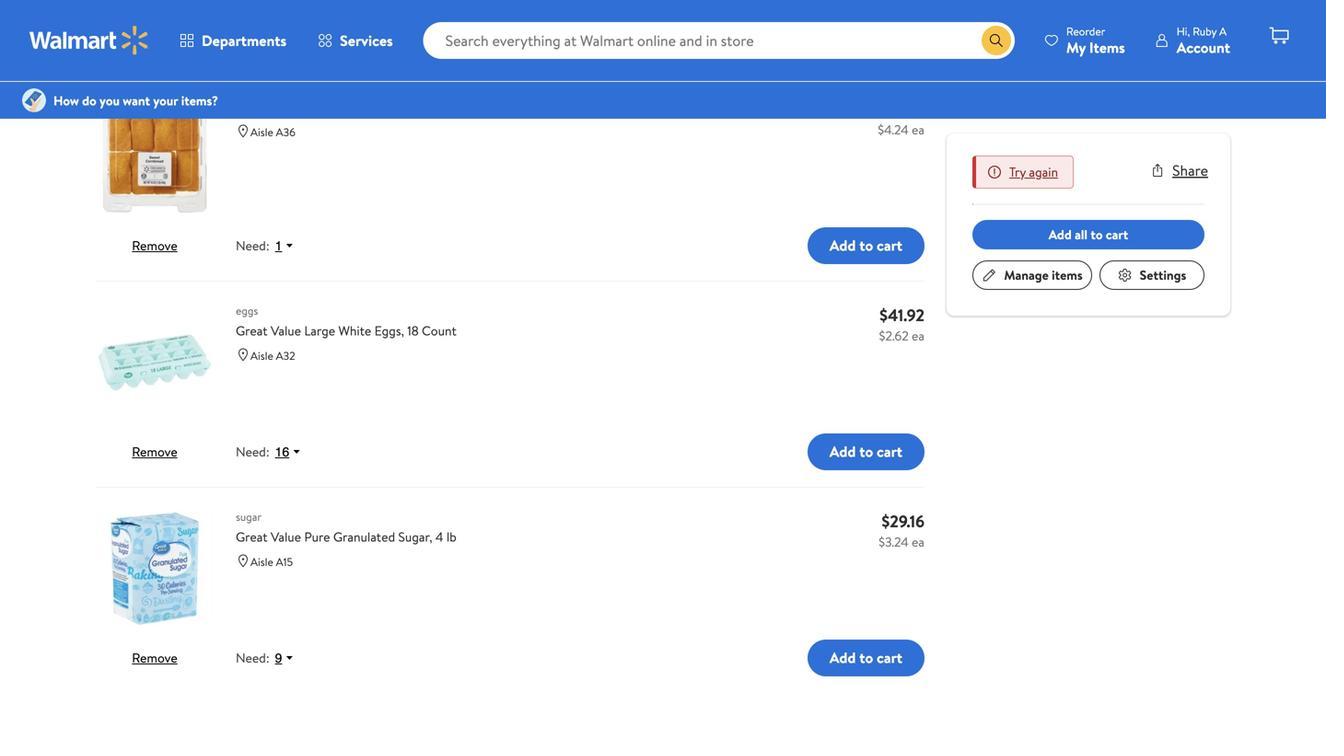 Task type: locate. For each thing, give the bounding box(es) containing it.
value up a32
[[271, 322, 301, 340]]

0 vertical spatial remove
[[132, 237, 177, 255]]

0 vertical spatial add to cart
[[830, 235, 902, 256]]

16 button
[[269, 444, 310, 460]]

3 add to cart button from the top
[[807, 640, 925, 677]]

share
[[1172, 160, 1208, 180]]

cart for $41.92
[[877, 442, 902, 462]]

value inside eggs great value large white eggs, 18 count
[[271, 322, 301, 340]]

need: left 16
[[236, 443, 269, 461]]

again
[[1029, 163, 1058, 181]]

white
[[338, 322, 371, 340]]

2 vertical spatial aisle
[[250, 554, 273, 570]]

departments button
[[164, 18, 302, 63]]

2 vertical spatial remove button
[[132, 649, 177, 667]]

aisle for $29.16
[[250, 554, 273, 570]]

need:
[[236, 237, 269, 255], [236, 443, 269, 461], [236, 649, 269, 667]]

add to cart
[[830, 235, 902, 256], [830, 442, 902, 462], [830, 648, 902, 668]]

add to cart button
[[807, 227, 925, 264], [807, 434, 925, 470], [807, 640, 925, 677]]

1 add to cart button from the top
[[807, 227, 925, 264]]

1 vertical spatial need:
[[236, 443, 269, 461]]

0 vertical spatial ea
[[912, 121, 925, 138]]

1 need: from the top
[[236, 237, 269, 255]]

manage items
[[1004, 266, 1083, 284]]

2 great from the top
[[236, 528, 268, 546]]

aisle left the a15
[[250, 554, 273, 570]]

1 value from the top
[[271, 322, 301, 340]]

account
[[1177, 37, 1230, 58]]

reorder
[[1066, 23, 1105, 39]]

cart
[[1106, 226, 1128, 244], [877, 235, 902, 256], [877, 442, 902, 462], [877, 648, 902, 668]]

3 need: from the top
[[236, 649, 269, 667]]

0 vertical spatial need:
[[236, 237, 269, 255]]

you
[[99, 91, 120, 109]]

to for $41.92
[[859, 442, 873, 462]]

cart inside button
[[1106, 226, 1128, 244]]

$29.16 $3.24 ea
[[879, 510, 925, 551]]

2 ea from the top
[[912, 327, 925, 345]]

ea
[[912, 121, 925, 138], [912, 327, 925, 345], [912, 533, 925, 551]]

aisle
[[250, 124, 273, 140], [250, 348, 273, 364], [250, 554, 273, 570]]

2 need: from the top
[[236, 443, 269, 461]]

like
[[165, 45, 181, 60]]

1 vertical spatial aisle
[[250, 348, 273, 364]]

hi, ruby a account
[[1177, 23, 1230, 58]]

0 vertical spatial remove button
[[132, 237, 177, 255]]

1 vertical spatial add to cart button
[[807, 434, 925, 470]]

add for $4.24
[[830, 235, 856, 256]]

ea inside $29.16 $3.24 ea
[[912, 533, 925, 551]]

2 vertical spatial remove
[[132, 649, 177, 667]]

great value pure granulated sugar, 4 lb link
[[236, 528, 856, 547]]

4
[[435, 528, 443, 546]]

$2.62
[[879, 327, 909, 345]]

3 remove from the top
[[132, 649, 177, 667]]

ea for $41.92
[[912, 327, 925, 345]]

departments
[[202, 30, 286, 51]]

3 remove button from the top
[[132, 649, 177, 667]]

aisle left a36
[[250, 124, 273, 140]]

eggs,
[[374, 322, 404, 340]]

0 vertical spatial value
[[271, 322, 301, 340]]

add to cart for $41.92
[[830, 442, 902, 462]]

a15
[[276, 554, 293, 570]]

3 aisle from the top
[[250, 554, 273, 570]]

remove button for $41.92
[[132, 443, 177, 461]]

great
[[236, 322, 268, 340], [236, 528, 268, 546]]

aisle for $41.92
[[250, 348, 273, 364]]

1 remove button from the top
[[132, 237, 177, 255]]

settings button
[[1099, 261, 1204, 290]]

value
[[271, 322, 301, 340], [271, 528, 301, 546]]

to inside button
[[476, 4, 489, 25]]

add to cart button for $29.16
[[807, 640, 925, 677]]

0 vertical spatial add to cart button
[[807, 227, 925, 264]]

great down 'sugar'
[[236, 528, 268, 546]]

do
[[82, 91, 96, 109]]

remove button
[[132, 237, 177, 255], [132, 443, 177, 461], [132, 649, 177, 667]]

cart contains 0 items total amount $0.00 image
[[1268, 25, 1290, 47]]

great inside eggs great value large white eggs, 18 count
[[236, 322, 268, 340]]

your
[[153, 91, 178, 109]]

add inside button
[[446, 4, 472, 25]]

or
[[214, 45, 224, 60]]

need: left 9
[[236, 649, 269, 667]]

sugar
[[236, 509, 262, 525]]

value inside sugar great value pure granulated sugar, 4 lb
[[271, 528, 301, 546]]

0 vertical spatial aisle
[[250, 124, 273, 140]]

granulated
[[333, 528, 395, 546]]

3 ea from the top
[[912, 533, 925, 551]]

2 add to cart button from the top
[[807, 434, 925, 470]]

3 add to cart from the top
[[830, 648, 902, 668]]

to inside button
[[1091, 226, 1103, 244]]

large
[[304, 322, 335, 340]]

add for $29.16
[[830, 648, 856, 668]]

1 vertical spatial remove
[[132, 443, 177, 461]]

add to list
[[446, 4, 512, 25]]

hi,
[[1177, 23, 1190, 39]]

great for $41.92
[[236, 322, 268, 340]]

enter
[[96, 45, 122, 60]]

1 aisle from the top
[[250, 124, 273, 140]]

items
[[1052, 266, 1083, 284]]

eggs great value large white eggs, 18 count
[[236, 303, 457, 340]]

1 vertical spatial remove button
[[132, 443, 177, 461]]

lb
[[446, 528, 457, 546]]

an
[[125, 45, 136, 60]]

sugar,
[[398, 528, 432, 546]]

1 add to cart from the top
[[830, 235, 902, 256]]

1 vertical spatial great
[[236, 528, 268, 546]]

to
[[476, 4, 489, 25], [1091, 226, 1103, 244], [859, 235, 873, 256], [859, 442, 873, 462], [859, 648, 873, 668]]

remove button for $4.24
[[132, 237, 177, 255]]

add to list button
[[424, 0, 534, 33]]

1 great from the top
[[236, 322, 268, 340]]

banner title icon image
[[22, 88, 46, 112]]

remove for $41.92
[[132, 443, 177, 461]]

$41.92
[[880, 304, 925, 327]]

2 add to cart from the top
[[830, 442, 902, 462]]

2 vertical spatial ea
[[912, 533, 925, 551]]

2 aisle from the top
[[250, 348, 273, 364]]

add
[[446, 4, 472, 25], [1049, 226, 1072, 244], [830, 235, 856, 256], [830, 442, 856, 462], [830, 648, 856, 668]]

2 remove button from the top
[[132, 443, 177, 461]]

great down eggs
[[236, 322, 268, 340]]

1 vertical spatial value
[[271, 528, 301, 546]]

2 vertical spatial need:
[[236, 649, 269, 667]]

Search search field
[[423, 22, 1015, 59]]

1 button
[[269, 237, 302, 254]]

to for $29.16
[[859, 648, 873, 668]]

2 value from the top
[[271, 528, 301, 546]]

2 remove from the top
[[132, 443, 177, 461]]

add for $41.92
[[830, 442, 856, 462]]

ea inside $41.92 $2.62 ea
[[912, 327, 925, 345]]

ea inside $4.24 $4.24 ea
[[912, 121, 925, 138]]

ea for $4.24
[[912, 121, 925, 138]]

2 vertical spatial add to cart
[[830, 648, 902, 668]]

remove
[[132, 237, 177, 255], [132, 443, 177, 461], [132, 649, 177, 667]]

aisle left a32
[[250, 348, 273, 364]]

add all to cart button
[[972, 220, 1204, 250]]

1 remove from the top
[[132, 237, 177, 255]]

list
[[493, 4, 512, 25]]

value up the a15
[[271, 528, 301, 546]]

1 vertical spatial ea
[[912, 327, 925, 345]]

$4.24
[[883, 98, 925, 121], [878, 121, 909, 138]]

1 vertical spatial add to cart
[[830, 442, 902, 462]]

1 ea from the top
[[912, 121, 925, 138]]

ea for $29.16
[[912, 533, 925, 551]]

2 vertical spatial add to cart button
[[807, 640, 925, 677]]

try again
[[1009, 163, 1058, 181]]

0 vertical spatial great
[[236, 322, 268, 340]]

want
[[123, 91, 150, 109]]

need: left 1
[[236, 237, 269, 255]]

great inside sugar great value pure granulated sugar, 4 lb
[[236, 528, 268, 546]]



Task type: vqa. For each thing, say whether or not it's contained in the screenshot.
all
yes



Task type: describe. For each thing, give the bounding box(es) containing it.
add to cart button for $41.92
[[807, 434, 925, 470]]

"coffee".
[[227, 45, 266, 60]]

aisle a15
[[250, 554, 293, 570]]

need: for $4.24
[[236, 237, 269, 255]]

settings
[[1140, 266, 1186, 284]]

pure
[[304, 528, 330, 546]]

Add an item to your list text field
[[96, 0, 409, 41]]

enter an item, like "milk" or "coffee".
[[96, 45, 266, 60]]

cart for $29.16
[[877, 648, 902, 668]]

items?
[[181, 91, 218, 109]]

9
[[275, 651, 282, 666]]

remove button for $29.16
[[132, 649, 177, 667]]

item,
[[138, 45, 163, 60]]

aisle a32
[[250, 348, 295, 364]]

try
[[1009, 163, 1026, 181]]

16
[[275, 445, 289, 459]]

cart for $4.24
[[877, 235, 902, 256]]

1
[[275, 238, 282, 253]]

add to cart for $4.24
[[830, 235, 902, 256]]

need: for $41.92
[[236, 443, 269, 461]]

a32
[[276, 348, 295, 364]]

share button
[[1150, 160, 1208, 180]]

services button
[[302, 18, 409, 63]]

aisle a36
[[250, 124, 295, 140]]

manage
[[1004, 266, 1049, 284]]

Walmart Site-Wide search field
[[423, 22, 1015, 59]]

$3.24
[[879, 533, 909, 551]]

services
[[340, 30, 393, 51]]

a
[[1219, 23, 1227, 39]]

all
[[1075, 226, 1088, 244]]

ruby
[[1193, 23, 1217, 39]]

$41.92 $2.62 ea
[[879, 304, 925, 345]]

add to cart button for $4.24
[[807, 227, 925, 264]]

eggs
[[236, 303, 258, 319]]

9 button
[[269, 650, 302, 667]]

value for $41.92
[[271, 322, 301, 340]]

remove for $4.24
[[132, 237, 177, 255]]

walmart image
[[29, 26, 149, 55]]

remove for $29.16
[[132, 649, 177, 667]]

count
[[422, 322, 457, 340]]

to for $4.24
[[859, 235, 873, 256]]

sugar great value pure granulated sugar, 4 lb
[[236, 509, 457, 546]]

a36
[[276, 124, 295, 140]]

add all to cart
[[1049, 226, 1128, 244]]

"milk"
[[184, 45, 211, 60]]

great value large white eggs, 18 count link
[[236, 321, 856, 341]]

great for $29.16
[[236, 528, 268, 546]]

search icon image
[[989, 33, 1004, 48]]

$29.16
[[882, 510, 925, 533]]

add to cart for $29.16
[[830, 648, 902, 668]]

reorder my items
[[1066, 23, 1125, 58]]

$4.24 $4.24 ea
[[878, 98, 925, 138]]

18
[[407, 322, 419, 340]]

how
[[53, 91, 79, 109]]

add inside button
[[1049, 226, 1072, 244]]

try again button
[[1009, 163, 1058, 181]]

value for $29.16
[[271, 528, 301, 546]]

my
[[1066, 37, 1086, 58]]

how do you want your items?
[[53, 91, 218, 109]]

items
[[1089, 37, 1125, 58]]

need: for $29.16
[[236, 649, 269, 667]]

manage items button
[[972, 261, 1092, 290]]



